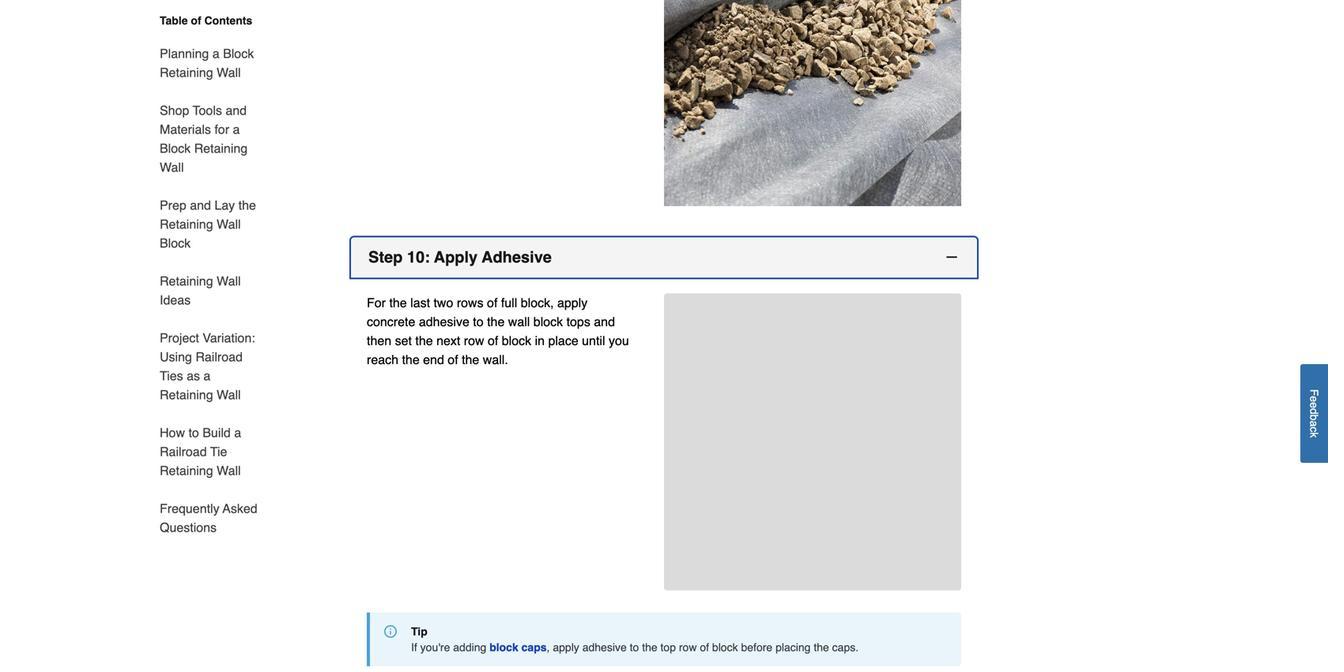 Task type: vqa. For each thing, say whether or not it's contained in the screenshot.
14
no



Task type: locate. For each thing, give the bounding box(es) containing it.
and up for
[[226, 103, 247, 118]]

0 vertical spatial adhesive
[[419, 315, 470, 330]]

and left lay
[[190, 198, 211, 213]]

to
[[473, 315, 484, 330], [189, 426, 199, 441], [630, 642, 639, 655]]

apply inside tip if you're adding block caps , apply adhesive to the top row of block before placing the caps.
[[553, 642, 580, 655]]

k
[[1309, 433, 1321, 438]]

tip
[[411, 626, 428, 639]]

0 horizontal spatial to
[[189, 426, 199, 441]]

tie
[[210, 445, 227, 460]]

wall inside how to build a railroad tie retaining wall
[[217, 464, 241, 479]]

tops
[[567, 315, 591, 330]]

block down the contents
[[223, 46, 254, 61]]

1 horizontal spatial row
[[679, 642, 697, 655]]

0 horizontal spatial row
[[464, 334, 484, 349]]

retaining down for
[[194, 141, 248, 156]]

the down set
[[402, 353, 420, 368]]

f e e d b a c k button
[[1301, 365, 1329, 464]]

0 vertical spatial row
[[464, 334, 484, 349]]

block
[[534, 315, 563, 330], [502, 334, 532, 349], [490, 642, 519, 655], [713, 642, 738, 655]]

wall up variation:
[[217, 274, 241, 289]]

wall
[[508, 315, 530, 330]]

block down materials
[[160, 141, 191, 156]]

a inside the planning a block retaining wall
[[213, 46, 220, 61]]

table of contents
[[160, 14, 252, 27]]

tip if you're adding block caps , apply adhesive to the top row of block before placing the caps.
[[411, 626, 859, 655]]

apply right ,
[[553, 642, 580, 655]]

railroad down variation:
[[196, 350, 243, 365]]

a right as
[[204, 369, 211, 384]]

wall
[[217, 65, 241, 80], [160, 160, 184, 175], [217, 217, 241, 232], [217, 274, 241, 289], [217, 388, 241, 403], [217, 464, 241, 479]]

wall up prep
[[160, 160, 184, 175]]

block inside shop tools and materials for a block retaining wall
[[160, 141, 191, 156]]

using
[[160, 350, 192, 365]]

asked
[[223, 502, 258, 516]]

adding
[[453, 642, 487, 655]]

block left caps
[[490, 642, 519, 655]]

0 vertical spatial block
[[223, 46, 254, 61]]

of
[[191, 14, 201, 27], [487, 296, 498, 311], [488, 334, 499, 349], [448, 353, 458, 368], [700, 642, 709, 655]]

then
[[367, 334, 392, 349]]

of left "full"
[[487, 296, 498, 311]]

adhesive right ,
[[583, 642, 627, 655]]

top
[[661, 642, 676, 655]]

2 vertical spatial to
[[630, 642, 639, 655]]

materials
[[160, 122, 211, 137]]

retaining inside how to build a railroad tie retaining wall
[[160, 464, 213, 479]]

block for shop tools and materials for a block retaining wall
[[160, 141, 191, 156]]

the inside the 'prep and lay the retaining wall block'
[[239, 198, 256, 213]]

prep and lay the retaining wall block link
[[160, 187, 259, 263]]

2 e from the top
[[1309, 403, 1321, 409]]

1 vertical spatial apply
[[553, 642, 580, 655]]

to inside how to build a railroad tie retaining wall
[[189, 426, 199, 441]]

0 vertical spatial to
[[473, 315, 484, 330]]

shop tools and materials for a block retaining wall link
[[160, 92, 259, 187]]

ties
[[160, 369, 183, 384]]

railroad
[[196, 350, 243, 365], [160, 445, 207, 460]]

planning a block retaining wall
[[160, 46, 254, 80]]

retaining
[[160, 65, 213, 80], [194, 141, 248, 156], [160, 217, 213, 232], [160, 274, 213, 289], [160, 388, 213, 403], [160, 464, 213, 479]]

retaining inside the 'prep and lay the retaining wall block'
[[160, 217, 213, 232]]

a up k
[[1309, 421, 1321, 427]]

row right next at left
[[464, 334, 484, 349]]

to right how
[[189, 426, 199, 441]]

the right lay
[[239, 198, 256, 213]]

reach
[[367, 353, 399, 368]]

0 horizontal spatial adhesive
[[419, 315, 470, 330]]

1 vertical spatial to
[[189, 426, 199, 441]]

retaining down the tie
[[160, 464, 213, 479]]

variation:
[[203, 331, 255, 346]]

1 vertical spatial railroad
[[160, 445, 207, 460]]

the left wall.
[[462, 353, 480, 368]]

a inside shop tools and materials for a block retaining wall
[[233, 122, 240, 137]]

block
[[223, 46, 254, 61], [160, 141, 191, 156], [160, 236, 191, 251]]

e up b
[[1309, 403, 1321, 409]]

and up until
[[594, 315, 615, 330]]

you
[[609, 334, 629, 349]]

place
[[548, 334, 579, 349]]

to left the top
[[630, 642, 639, 655]]

block inside the planning a block retaining wall
[[223, 46, 254, 61]]

set
[[395, 334, 412, 349]]

a inside button
[[1309, 421, 1321, 427]]

retaining wall ideas link
[[160, 263, 259, 320]]

retaining inside the planning a block retaining wall
[[160, 65, 213, 80]]

retaining down as
[[160, 388, 213, 403]]

the
[[239, 198, 256, 213], [389, 296, 407, 311], [487, 315, 505, 330], [416, 334, 433, 349], [402, 353, 420, 368], [462, 353, 480, 368], [642, 642, 658, 655], [814, 642, 830, 655]]

1 vertical spatial row
[[679, 642, 697, 655]]

retaining down planning
[[160, 65, 213, 80]]

a right for
[[233, 122, 240, 137]]

of right table
[[191, 14, 201, 27]]

a right planning
[[213, 46, 220, 61]]

apply inside for the last two rows of full block, apply concrete adhesive to the wall block tops and then set the next row of block in place until you reach the end of the wall.
[[558, 296, 588, 311]]

railroad inside how to build a railroad tie retaining wall
[[160, 445, 207, 460]]

apply up tops
[[558, 296, 588, 311]]

step 10: apply adhesive
[[369, 248, 552, 267]]

2 vertical spatial and
[[594, 315, 615, 330]]

of inside tip if you're adding block caps , apply adhesive to the top row of block before placing the caps.
[[700, 642, 709, 655]]

wall down lay
[[217, 217, 241, 232]]

block down prep
[[160, 236, 191, 251]]

e
[[1309, 397, 1321, 403], [1309, 403, 1321, 409]]

frequently asked questions link
[[160, 490, 259, 538]]

adhesive down two
[[419, 315, 470, 330]]

and
[[226, 103, 247, 118], [190, 198, 211, 213], [594, 315, 615, 330]]

of right the top
[[700, 642, 709, 655]]

to inside for the last two rows of full block, apply concrete adhesive to the wall block tops and then set the next row of block in place until you reach the end of the wall.
[[473, 315, 484, 330]]

block left before
[[713, 642, 738, 655]]

block up "in"
[[534, 315, 563, 330]]

0 horizontal spatial and
[[190, 198, 211, 213]]

1 horizontal spatial to
[[473, 315, 484, 330]]

wall down the tie
[[217, 464, 241, 479]]

2 vertical spatial block
[[160, 236, 191, 251]]

a inside how to build a railroad tie retaining wall
[[234, 426, 241, 441]]

row
[[464, 334, 484, 349], [679, 642, 697, 655]]

2 horizontal spatial and
[[594, 315, 615, 330]]

railroad down how
[[160, 445, 207, 460]]

wall up build
[[217, 388, 241, 403]]

f
[[1309, 390, 1321, 397]]

to down rows
[[473, 315, 484, 330]]

retaining up ideas
[[160, 274, 213, 289]]

next
[[437, 334, 461, 349]]

shop tools and materials for a block retaining wall
[[160, 103, 248, 175]]

how to build a railroad tie retaining wall
[[160, 426, 241, 479]]

block for prep and lay the retaining wall block
[[160, 236, 191, 251]]

the up the concrete
[[389, 296, 407, 311]]

row right the top
[[679, 642, 697, 655]]

0 vertical spatial railroad
[[196, 350, 243, 365]]

apply
[[558, 296, 588, 311], [553, 642, 580, 655]]

in
[[535, 334, 545, 349]]

0 vertical spatial and
[[226, 103, 247, 118]]

a right build
[[234, 426, 241, 441]]

e up d
[[1309, 397, 1321, 403]]

1 horizontal spatial adhesive
[[583, 642, 627, 655]]

adhesive
[[482, 248, 552, 267]]

block inside the 'prep and lay the retaining wall block'
[[160, 236, 191, 251]]

and inside for the last two rows of full block, apply concrete adhesive to the wall block tops and then set the next row of block in place until you reach the end of the wall.
[[594, 315, 615, 330]]

step 10: apply adhesive button
[[351, 238, 978, 278]]

retaining down prep
[[160, 217, 213, 232]]

1 vertical spatial block
[[160, 141, 191, 156]]

2 horizontal spatial to
[[630, 642, 639, 655]]

a
[[213, 46, 220, 61], [233, 122, 240, 137], [204, 369, 211, 384], [1309, 421, 1321, 427], [234, 426, 241, 441]]

1 vertical spatial and
[[190, 198, 211, 213]]

1 vertical spatial adhesive
[[583, 642, 627, 655]]

wall up 'tools'
[[217, 65, 241, 80]]

d
[[1309, 409, 1321, 415]]

0 vertical spatial apply
[[558, 296, 588, 311]]

frequently asked questions
[[160, 502, 258, 535]]

1 horizontal spatial and
[[226, 103, 247, 118]]

adhesive
[[419, 315, 470, 330], [583, 642, 627, 655]]

wall.
[[483, 353, 508, 368]]

the down "full"
[[487, 315, 505, 330]]



Task type: describe. For each thing, give the bounding box(es) containing it.
as
[[187, 369, 200, 384]]

shop
[[160, 103, 189, 118]]

full
[[501, 296, 517, 311]]

project
[[160, 331, 199, 346]]

wall inside the planning a block retaining wall
[[217, 65, 241, 80]]

concrete
[[367, 315, 416, 330]]

info image
[[384, 626, 397, 639]]

project variation: using railroad ties as a retaining wall link
[[160, 320, 259, 414]]

caps
[[522, 642, 547, 655]]

,
[[547, 642, 550, 655]]

tools
[[193, 103, 222, 118]]

contents
[[204, 14, 252, 27]]

and inside shop tools and materials for a block retaining wall
[[226, 103, 247, 118]]

retaining inside shop tools and materials for a block retaining wall
[[194, 141, 248, 156]]

prep
[[160, 198, 186, 213]]

table of contents element
[[141, 13, 259, 538]]

wall inside project variation: using railroad ties as a retaining wall
[[217, 388, 241, 403]]

wall inside the 'prep and lay the retaining wall block'
[[217, 217, 241, 232]]

of right end
[[448, 353, 458, 368]]

wall inside shop tools and materials for a block retaining wall
[[160, 160, 184, 175]]

table
[[160, 14, 188, 27]]

wall inside retaining wall ideas
[[217, 274, 241, 289]]

of up wall.
[[488, 334, 499, 349]]

gravel on landscape fabric behind a retaining wall. image
[[664, 0, 962, 206]]

end
[[423, 353, 444, 368]]

questions
[[160, 521, 217, 535]]

f e e d b a c k
[[1309, 390, 1321, 438]]

if
[[411, 642, 417, 655]]

retaining inside retaining wall ideas
[[160, 274, 213, 289]]

c
[[1309, 427, 1321, 433]]

how to build a railroad tie retaining wall link
[[160, 414, 259, 490]]

retaining inside project variation: using railroad ties as a retaining wall
[[160, 388, 213, 403]]

the left caps.
[[814, 642, 830, 655]]

a inside project variation: using railroad ties as a retaining wall
[[204, 369, 211, 384]]

to inside tip if you're adding block caps , apply adhesive to the top row of block before placing the caps.
[[630, 642, 639, 655]]

1 e from the top
[[1309, 397, 1321, 403]]

minus image
[[944, 250, 960, 265]]

10:
[[407, 248, 430, 267]]

block,
[[521, 296, 554, 311]]

placing
[[776, 642, 811, 655]]

block caps link
[[490, 642, 547, 655]]

retaining wall ideas
[[160, 274, 241, 308]]

b
[[1309, 415, 1321, 421]]

last
[[411, 296, 430, 311]]

before
[[741, 642, 773, 655]]

row inside tip if you're adding block caps , apply adhesive to the top row of block before placing the caps.
[[679, 642, 697, 655]]

frequently
[[160, 502, 220, 516]]

caps.
[[833, 642, 859, 655]]

you're
[[421, 642, 450, 655]]

row inside for the last two rows of full block, apply concrete adhesive to the wall block tops and then set the next row of block in place until you reach the end of the wall.
[[464, 334, 484, 349]]

planning
[[160, 46, 209, 61]]

and inside the 'prep and lay the retaining wall block'
[[190, 198, 211, 213]]

block down 'wall'
[[502, 334, 532, 349]]

until
[[582, 334, 605, 349]]

two
[[434, 296, 453, 311]]

how
[[160, 426, 185, 441]]

lay
[[215, 198, 235, 213]]

a person applying two lines of construction adhesive on each block in a course of wall block. image
[[664, 294, 962, 492]]

the right set
[[416, 334, 433, 349]]

adhesive inside tip if you're adding block caps , apply adhesive to the top row of block before placing the caps.
[[583, 642, 627, 655]]

the left the top
[[642, 642, 658, 655]]

railroad inside project variation: using railroad ties as a retaining wall
[[196, 350, 243, 365]]

ideas
[[160, 293, 191, 308]]

step
[[369, 248, 403, 267]]

for
[[215, 122, 229, 137]]

apply
[[434, 248, 478, 267]]

for
[[367, 296, 386, 311]]

rows
[[457, 296, 484, 311]]

for the last two rows of full block, apply concrete adhesive to the wall block tops and then set the next row of block in place until you reach the end of the wall.
[[367, 296, 629, 368]]

adhesive inside for the last two rows of full block, apply concrete adhesive to the wall block tops and then set the next row of block in place until you reach the end of the wall.
[[419, 315, 470, 330]]

project variation: using railroad ties as a retaining wall
[[160, 331, 255, 403]]

prep and lay the retaining wall block
[[160, 198, 256, 251]]

build
[[203, 426, 231, 441]]

planning a block retaining wall link
[[160, 35, 259, 92]]



